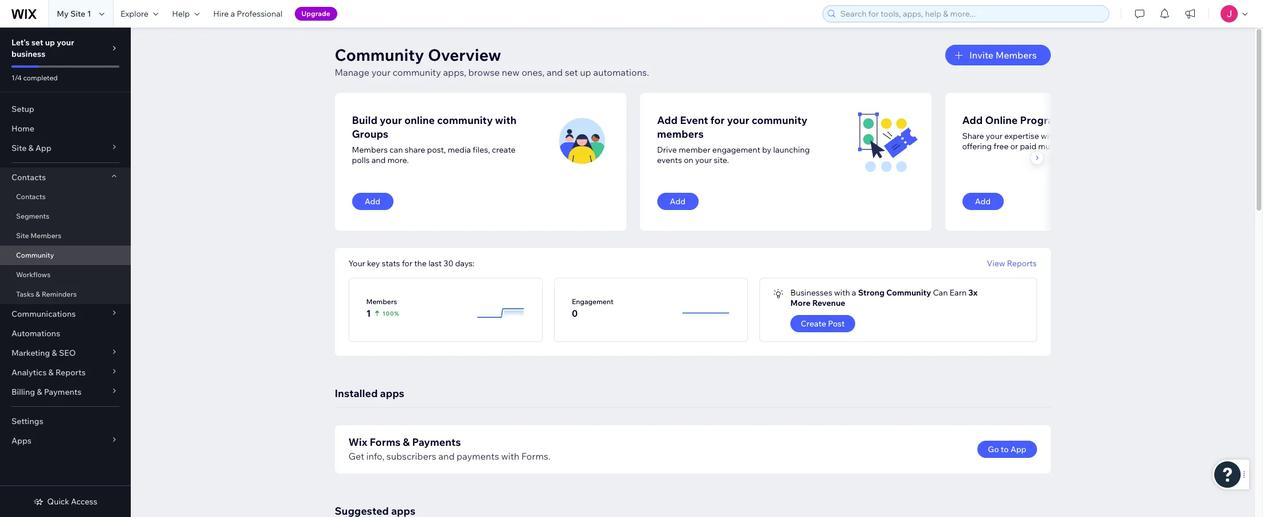 Task type: describe. For each thing, give the bounding box(es) containing it.
view
[[987, 258, 1006, 269]]

contacts for contacts dropdown button
[[11, 172, 46, 182]]

my
[[57, 9, 69, 19]]

members up 100%
[[366, 297, 397, 306]]

apps,
[[443, 67, 467, 78]]

reports inside dropdown button
[[55, 367, 86, 378]]

create post button
[[791, 315, 855, 332]]

programs.
[[1079, 141, 1117, 151]]

2 vertical spatial a
[[852, 287, 857, 298]]

up inside let's set up your business
[[45, 37, 55, 48]]

businesses with a strong community can earn
[[791, 287, 969, 298]]

community overview manage your community apps, browse new ones, and set up automations.
[[335, 45, 649, 78]]

last
[[429, 258, 442, 269]]

programs
[[1020, 114, 1069, 127]]

communications button
[[0, 304, 131, 324]]

share
[[963, 131, 985, 141]]

paid
[[1020, 141, 1037, 151]]

invite members button
[[946, 45, 1051, 65]]

community for community overview manage your community apps, browse new ones, and set up automations.
[[335, 45, 424, 65]]

add for community
[[670, 196, 686, 207]]

community link
[[0, 246, 131, 265]]

hire a professional
[[213, 9, 283, 19]]

payments inside the billing & payments dropdown button
[[44, 387, 81, 397]]

event
[[680, 114, 708, 127]]

settings link
[[0, 411, 131, 431]]

marketing & seo
[[11, 348, 76, 358]]

add button for groups
[[352, 193, 393, 210]]

groups
[[352, 127, 389, 141]]

set inside let's set up your business
[[31, 37, 43, 48]]

your inside build your online community with groups members can share post, media files, create polls and more.
[[380, 114, 402, 127]]

expertise
[[1005, 131, 1040, 141]]

your
[[349, 258, 365, 269]]

tasks & reminders
[[16, 290, 77, 298]]

automations
[[11, 328, 60, 339]]

1/4
[[11, 73, 22, 82]]

add inside add event for your community members drive member engagement by launching events on your site.
[[657, 114, 678, 127]]

list containing build your online community with groups
[[335, 93, 1237, 231]]

business
[[11, 49, 45, 59]]

members inside button
[[996, 49, 1037, 61]]

app for site & app
[[35, 143, 51, 153]]

3x more revenue
[[791, 287, 978, 308]]

and inside the wix forms & payments get info, subscribers and payments with forms.
[[439, 450, 455, 462]]

engagement
[[572, 297, 614, 306]]

media
[[448, 145, 471, 155]]

wix forms & payments get info, subscribers and payments with forms.
[[349, 436, 551, 462]]

community inside build your online community with groups members can share post, media files, create polls and more.
[[437, 114, 493, 127]]

hire a professional link
[[206, 0, 290, 28]]

forms.
[[522, 450, 551, 462]]

strong
[[858, 287, 885, 298]]

1 horizontal spatial 1
[[366, 308, 371, 319]]

payments inside the wix forms & payments get info, subscribers and payments with forms.
[[412, 436, 461, 449]]

contacts button
[[0, 168, 131, 187]]

go to app button
[[978, 441, 1037, 458]]

apps
[[380, 387, 404, 400]]

step
[[1060, 141, 1077, 151]]

build your online community with groups members can share post, media files, create polls and more.
[[352, 114, 517, 165]]

add inside the add online programs app share your expertise with a wide audience by offering free or paid multi-step programs.
[[963, 114, 983, 127]]

reminders
[[42, 290, 77, 298]]

& for billing
[[37, 387, 42, 397]]

go to app
[[988, 444, 1027, 454]]

launching
[[774, 145, 810, 155]]

quick access
[[47, 496, 97, 507]]

quick access button
[[33, 496, 97, 507]]

& for tasks
[[36, 290, 40, 298]]

2 vertical spatial community
[[887, 287, 932, 298]]

help button
[[165, 0, 206, 28]]

site & app
[[11, 143, 51, 153]]

files,
[[473, 145, 490, 155]]

my site 1
[[57, 9, 91, 19]]

marketing & seo button
[[0, 343, 131, 363]]

1 horizontal spatial reports
[[1007, 258, 1037, 269]]

home
[[11, 123, 34, 134]]

sidebar element
[[0, 28, 131, 517]]

automations.
[[593, 67, 649, 78]]

your inside let's set up your business
[[57, 37, 74, 48]]

get
[[349, 450, 364, 462]]

100%
[[383, 310, 400, 317]]

businesses
[[791, 287, 833, 298]]

completed
[[23, 73, 58, 82]]

analytics
[[11, 367, 47, 378]]

analytics & reports button
[[0, 363, 131, 382]]

free
[[994, 141, 1009, 151]]

engagement
[[713, 145, 761, 155]]

add button for your
[[963, 193, 1004, 210]]

members
[[657, 127, 704, 141]]

to
[[1001, 444, 1009, 454]]

your right on
[[695, 155, 712, 165]]

apps button
[[0, 431, 131, 450]]

app for go to app
[[1011, 444, 1027, 454]]

analytics & reports
[[11, 367, 86, 378]]

site & app button
[[0, 138, 131, 158]]

invite members
[[970, 49, 1037, 61]]

post,
[[427, 145, 446, 155]]

share
[[405, 145, 425, 155]]

site.
[[714, 155, 729, 165]]

let's
[[11, 37, 30, 48]]

manage
[[335, 67, 370, 78]]

can
[[933, 287, 948, 298]]

community for community
[[16, 251, 54, 259]]

setup link
[[0, 99, 131, 119]]

communications
[[11, 309, 76, 319]]

with inside build your online community with groups members can share post, media files, create polls and more.
[[495, 114, 517, 127]]

apps
[[11, 436, 31, 446]]

0 vertical spatial site
[[70, 9, 85, 19]]

community for community
[[393, 67, 441, 78]]

on
[[684, 155, 694, 165]]

access
[[71, 496, 97, 507]]

1 vertical spatial for
[[402, 258, 413, 269]]

for inside add event for your community members drive member engagement by launching events on your site.
[[711, 114, 725, 127]]



Task type: locate. For each thing, give the bounding box(es) containing it.
& inside popup button
[[52, 348, 57, 358]]

by left launching
[[763, 145, 772, 155]]

your up groups
[[380, 114, 402, 127]]

members inside "sidebar" element
[[31, 231, 61, 240]]

can
[[390, 145, 403, 155]]

2 add button from the left
[[657, 193, 699, 210]]

with up create
[[495, 114, 517, 127]]

community up media
[[437, 114, 493, 127]]

professional
[[237, 9, 283, 19]]

Search for tools, apps, help & more... field
[[837, 6, 1106, 22]]

with inside the wix forms & payments get info, subscribers and payments with forms.
[[501, 450, 520, 462]]

create
[[492, 145, 516, 155]]

1 horizontal spatial payments
[[412, 436, 461, 449]]

add button down offering
[[963, 193, 1004, 210]]

tasks & reminders link
[[0, 285, 131, 304]]

add up share
[[963, 114, 983, 127]]

add for share
[[975, 196, 991, 207]]

community left apps,
[[393, 67, 441, 78]]

community inside "sidebar" element
[[16, 251, 54, 259]]

app right the to
[[1011, 444, 1027, 454]]

0 horizontal spatial community
[[16, 251, 54, 259]]

your inside the add online programs app share your expertise with a wide audience by offering free or paid multi-step programs.
[[986, 131, 1003, 141]]

community inside add event for your community members drive member engagement by launching events on your site.
[[752, 114, 808, 127]]

your key stats for the last 30 days:
[[349, 258, 475, 269]]

a left the strong
[[852, 287, 857, 298]]

app inside the add online programs app share your expertise with a wide audience by offering free or paid multi-step programs.
[[1071, 114, 1092, 127]]

workflows link
[[0, 265, 131, 285]]

& right billing
[[37, 387, 42, 397]]

1 vertical spatial 1
[[366, 308, 371, 319]]

contacts inside dropdown button
[[11, 172, 46, 182]]

upgrade button
[[295, 7, 337, 21]]

community inside community overview manage your community apps, browse new ones, and set up automations.
[[335, 45, 424, 65]]

3x
[[969, 287, 978, 298]]

up up business
[[45, 37, 55, 48]]

your right manage
[[372, 67, 391, 78]]

app inside button
[[1011, 444, 1027, 454]]

0 vertical spatial app
[[1071, 114, 1092, 127]]

list
[[335, 93, 1237, 231]]

add
[[657, 114, 678, 127], [963, 114, 983, 127], [365, 196, 381, 207], [670, 196, 686, 207], [975, 196, 991, 207]]

payments down analytics & reports dropdown button
[[44, 387, 81, 397]]

1 horizontal spatial by
[[1121, 131, 1130, 141]]

0 vertical spatial a
[[231, 9, 235, 19]]

community up workflows
[[16, 251, 54, 259]]

segments
[[16, 212, 49, 220]]

1 horizontal spatial set
[[565, 67, 578, 78]]

0 vertical spatial for
[[711, 114, 725, 127]]

events
[[657, 155, 682, 165]]

0
[[572, 308, 578, 319]]

& up billing & payments
[[48, 367, 54, 378]]

add event for your community members drive member engagement by launching events on your site.
[[657, 114, 810, 165]]

add button
[[352, 193, 393, 210], [657, 193, 699, 210], [963, 193, 1004, 210]]

add up members in the top right of the page
[[657, 114, 678, 127]]

& down home
[[28, 143, 34, 153]]

payments up subscribers
[[412, 436, 461, 449]]

create post
[[801, 318, 845, 329]]

add down offering
[[975, 196, 991, 207]]

your down 'my'
[[57, 37, 74, 48]]

0 horizontal spatial payments
[[44, 387, 81, 397]]

0 vertical spatial contacts
[[11, 172, 46, 182]]

subscribers
[[387, 450, 437, 462]]

with down the programs
[[1041, 131, 1057, 141]]

online
[[405, 114, 435, 127]]

members
[[996, 49, 1037, 61], [352, 145, 388, 155], [31, 231, 61, 240], [366, 297, 397, 306]]

2 horizontal spatial app
[[1071, 114, 1092, 127]]

and right polls
[[372, 155, 386, 165]]

& right tasks
[[36, 290, 40, 298]]

add button for members
[[657, 193, 699, 210]]

2 vertical spatial site
[[16, 231, 29, 240]]

multi-
[[1039, 141, 1060, 151]]

0 horizontal spatial 1
[[87, 9, 91, 19]]

contacts up segments
[[16, 192, 46, 201]]

a right the hire
[[231, 9, 235, 19]]

new
[[502, 67, 520, 78]]

a inside 'hire a professional' "link"
[[231, 9, 235, 19]]

audience
[[1085, 131, 1119, 141]]

1 vertical spatial up
[[580, 67, 591, 78]]

0 vertical spatial set
[[31, 37, 43, 48]]

1 vertical spatial reports
[[55, 367, 86, 378]]

for left the
[[402, 258, 413, 269]]

0 horizontal spatial app
[[35, 143, 51, 153]]

your up engagement
[[727, 114, 750, 127]]

community
[[335, 45, 424, 65], [16, 251, 54, 259], [887, 287, 932, 298]]

reports
[[1007, 258, 1037, 269], [55, 367, 86, 378]]

site down home
[[11, 143, 27, 153]]

your inside community overview manage your community apps, browse new ones, and set up automations.
[[372, 67, 391, 78]]

0 vertical spatial and
[[547, 67, 563, 78]]

by inside the add online programs app share your expertise with a wide audience by offering free or paid multi-step programs.
[[1121, 131, 1130, 141]]

& for marketing
[[52, 348, 57, 358]]

polls
[[352, 155, 370, 165]]

add button down polls
[[352, 193, 393, 210]]

and inside build your online community with groups members can share post, media files, create polls and more.
[[372, 155, 386, 165]]

0 vertical spatial reports
[[1007, 258, 1037, 269]]

1 left 100%
[[366, 308, 371, 319]]

site down segments
[[16, 231, 29, 240]]

set inside community overview manage your community apps, browse new ones, and set up automations.
[[565, 67, 578, 78]]

add down polls
[[365, 196, 381, 207]]

for
[[711, 114, 725, 127], [402, 258, 413, 269]]

settings
[[11, 416, 43, 426]]

up
[[45, 37, 55, 48], [580, 67, 591, 78]]

marketing
[[11, 348, 50, 358]]

view reports link
[[987, 258, 1037, 269]]

ones,
[[522, 67, 545, 78]]

more
[[791, 298, 811, 308]]

2 horizontal spatial a
[[1059, 131, 1063, 141]]

members right invite
[[996, 49, 1037, 61]]

with left forms.
[[501, 450, 520, 462]]

offering
[[963, 141, 992, 151]]

& for site
[[28, 143, 34, 153]]

add online programs app share your expertise with a wide audience by offering free or paid multi-step programs.
[[963, 114, 1130, 151]]

build
[[352, 114, 378, 127]]

forms
[[370, 436, 401, 449]]

0 horizontal spatial add button
[[352, 193, 393, 210]]

members down segments
[[31, 231, 61, 240]]

site right 'my'
[[70, 9, 85, 19]]

by right audience
[[1121, 131, 1130, 141]]

1 vertical spatial payments
[[412, 436, 461, 449]]

installed apps
[[335, 387, 404, 400]]

automations link
[[0, 324, 131, 343]]

3 add button from the left
[[963, 193, 1004, 210]]

seo
[[59, 348, 76, 358]]

community for add
[[752, 114, 808, 127]]

billing & payments
[[11, 387, 81, 397]]

setup
[[11, 104, 34, 114]]

0 vertical spatial 1
[[87, 9, 91, 19]]

more.
[[388, 155, 409, 165]]

let's set up your business
[[11, 37, 74, 59]]

and
[[547, 67, 563, 78], [372, 155, 386, 165], [439, 450, 455, 462]]

with
[[495, 114, 517, 127], [1041, 131, 1057, 141], [834, 287, 850, 298], [501, 450, 520, 462]]

0 horizontal spatial a
[[231, 9, 235, 19]]

or
[[1011, 141, 1019, 151]]

your
[[57, 37, 74, 48], [372, 67, 391, 78], [380, 114, 402, 127], [727, 114, 750, 127], [986, 131, 1003, 141], [695, 155, 712, 165]]

explore
[[120, 9, 149, 19]]

wix
[[349, 436, 368, 449]]

1 right 'my'
[[87, 9, 91, 19]]

members inside build your online community with groups members can share post, media files, create polls and more.
[[352, 145, 388, 155]]

app
[[1071, 114, 1092, 127], [35, 143, 51, 153], [1011, 444, 1027, 454]]

help
[[172, 9, 190, 19]]

2 horizontal spatial community
[[887, 287, 932, 298]]

workflows
[[16, 270, 50, 279]]

reports down seo
[[55, 367, 86, 378]]

1 horizontal spatial add button
[[657, 193, 699, 210]]

2 horizontal spatial add button
[[963, 193, 1004, 210]]

0 horizontal spatial and
[[372, 155, 386, 165]]

& up subscribers
[[403, 436, 410, 449]]

0 vertical spatial payments
[[44, 387, 81, 397]]

30
[[444, 258, 454, 269]]

the
[[414, 258, 427, 269]]

1 vertical spatial contacts
[[16, 192, 46, 201]]

browse
[[469, 67, 500, 78]]

app down "home" link
[[35, 143, 51, 153]]

0 vertical spatial by
[[1121, 131, 1130, 141]]

1 horizontal spatial for
[[711, 114, 725, 127]]

0 vertical spatial community
[[335, 45, 424, 65]]

set up business
[[31, 37, 43, 48]]

1 vertical spatial site
[[11, 143, 27, 153]]

1
[[87, 9, 91, 19], [366, 308, 371, 319]]

2 vertical spatial and
[[439, 450, 455, 462]]

installed
[[335, 387, 378, 400]]

site members
[[16, 231, 61, 240]]

for right event
[[711, 114, 725, 127]]

and right 'ones,'
[[547, 67, 563, 78]]

1 horizontal spatial a
[[852, 287, 857, 298]]

app up wide
[[1071, 114, 1092, 127]]

& for analytics
[[48, 367, 54, 378]]

payments
[[457, 450, 499, 462]]

site for site members
[[16, 231, 29, 240]]

contacts
[[11, 172, 46, 182], [16, 192, 46, 201]]

members down groups
[[352, 145, 388, 155]]

community inside community overview manage your community apps, browse new ones, and set up automations.
[[393, 67, 441, 78]]

contacts link
[[0, 187, 131, 207]]

your down online
[[986, 131, 1003, 141]]

2 vertical spatial app
[[1011, 444, 1027, 454]]

wide
[[1065, 131, 1083, 141]]

community up launching
[[752, 114, 808, 127]]

a inside the add online programs app share your expertise with a wide audience by offering free or paid multi-step programs.
[[1059, 131, 1063, 141]]

add button down events at the right of page
[[657, 193, 699, 210]]

key
[[367, 258, 380, 269]]

& left seo
[[52, 348, 57, 358]]

1 vertical spatial and
[[372, 155, 386, 165]]

and inside community overview manage your community apps, browse new ones, and set up automations.
[[547, 67, 563, 78]]

1 vertical spatial by
[[763, 145, 772, 155]]

add down events at the right of page
[[670, 196, 686, 207]]

0 horizontal spatial set
[[31, 37, 43, 48]]

site
[[70, 9, 85, 19], [11, 143, 27, 153], [16, 231, 29, 240]]

1 horizontal spatial and
[[439, 450, 455, 462]]

contacts for the contacts link
[[16, 192, 46, 201]]

add for with
[[365, 196, 381, 207]]

with left the strong
[[834, 287, 850, 298]]

a
[[231, 9, 235, 19], [1059, 131, 1063, 141], [852, 287, 857, 298]]

a left wide
[[1059, 131, 1063, 141]]

site inside site members link
[[16, 231, 29, 240]]

community up manage
[[335, 45, 424, 65]]

billing & payments button
[[0, 382, 131, 402]]

hire
[[213, 9, 229, 19]]

0 vertical spatial up
[[45, 37, 55, 48]]

by inside add event for your community members drive member engagement by launching events on your site.
[[763, 145, 772, 155]]

0 horizontal spatial for
[[402, 258, 413, 269]]

1 vertical spatial set
[[565, 67, 578, 78]]

earn
[[950, 287, 967, 298]]

reports right view
[[1007, 258, 1037, 269]]

app inside dropdown button
[[35, 143, 51, 153]]

1 horizontal spatial up
[[580, 67, 591, 78]]

0 horizontal spatial reports
[[55, 367, 86, 378]]

contacts down site & app
[[11, 172, 46, 182]]

community left can
[[887, 287, 932, 298]]

1 vertical spatial app
[[35, 143, 51, 153]]

0 horizontal spatial by
[[763, 145, 772, 155]]

set
[[31, 37, 43, 48], [565, 67, 578, 78]]

site inside site & app dropdown button
[[11, 143, 27, 153]]

1 vertical spatial a
[[1059, 131, 1063, 141]]

by
[[1121, 131, 1130, 141], [763, 145, 772, 155]]

online
[[986, 114, 1018, 127]]

up inside community overview manage your community apps, browse new ones, and set up automations.
[[580, 67, 591, 78]]

site for site & app
[[11, 143, 27, 153]]

1 horizontal spatial community
[[335, 45, 424, 65]]

0 horizontal spatial up
[[45, 37, 55, 48]]

& inside the wix forms & payments get info, subscribers and payments with forms.
[[403, 436, 410, 449]]

overview
[[428, 45, 501, 65]]

set right 'ones,'
[[565, 67, 578, 78]]

1 add button from the left
[[352, 193, 393, 210]]

2 horizontal spatial and
[[547, 67, 563, 78]]

1 horizontal spatial app
[[1011, 444, 1027, 454]]

1/4 completed
[[11, 73, 58, 82]]

up left automations.
[[580, 67, 591, 78]]

with inside the add online programs app share your expertise with a wide audience by offering free or paid multi-step programs.
[[1041, 131, 1057, 141]]

and left payments
[[439, 450, 455, 462]]

1 vertical spatial community
[[16, 251, 54, 259]]



Task type: vqa. For each thing, say whether or not it's contained in the screenshot.
Food
no



